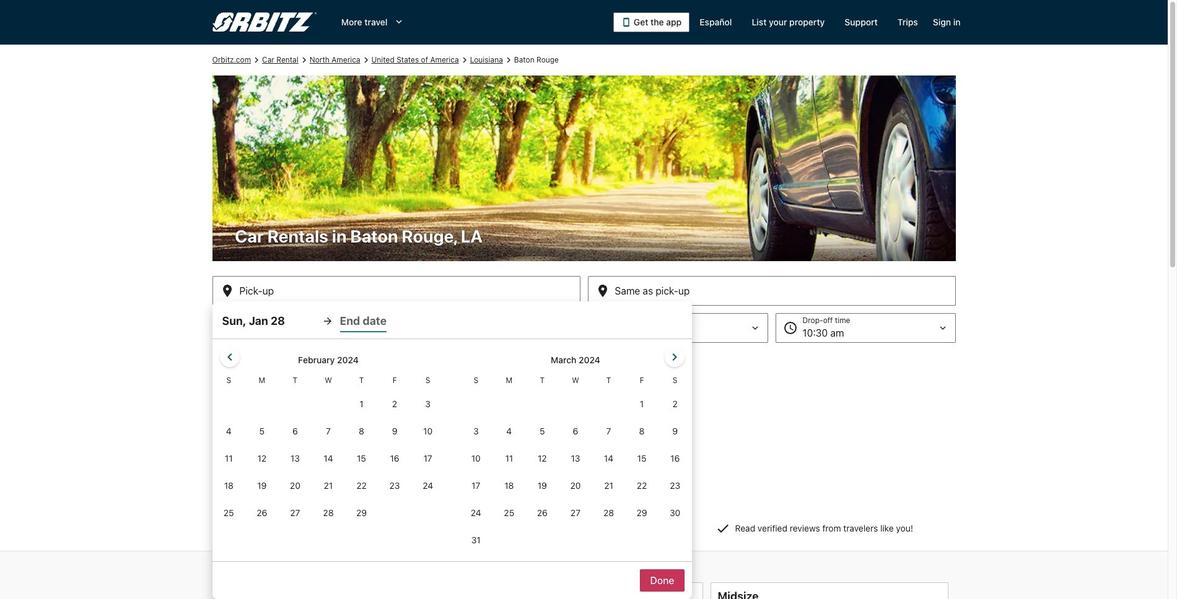 Task type: describe. For each thing, give the bounding box(es) containing it.
breadcrumbs region
[[0, 45, 1168, 600]]

2 directional image from the left
[[459, 55, 470, 66]]

previous month image
[[222, 350, 237, 365]]

3 directional image from the left
[[503, 55, 514, 66]]



Task type: locate. For each thing, give the bounding box(es) containing it.
1 directional image from the left
[[251, 55, 262, 66]]

main content
[[0, 45, 1168, 600]]

2 horizontal spatial directional image
[[503, 55, 514, 66]]

1 horizontal spatial directional image
[[459, 55, 470, 66]]

directional image
[[251, 55, 262, 66], [360, 55, 372, 66]]

directional image
[[299, 55, 310, 66], [459, 55, 470, 66], [503, 55, 514, 66]]

orbitz logo image
[[212, 12, 317, 32]]

next month image
[[667, 350, 682, 365]]

2 directional image from the left
[[360, 55, 372, 66]]

0 horizontal spatial directional image
[[251, 55, 262, 66]]

1 horizontal spatial directional image
[[360, 55, 372, 66]]

0 horizontal spatial directional image
[[299, 55, 310, 66]]

1 directional image from the left
[[299, 55, 310, 66]]

download the app button image
[[622, 17, 631, 27]]



Task type: vqa. For each thing, say whether or not it's contained in the screenshot.
the bottommost tab list
no



